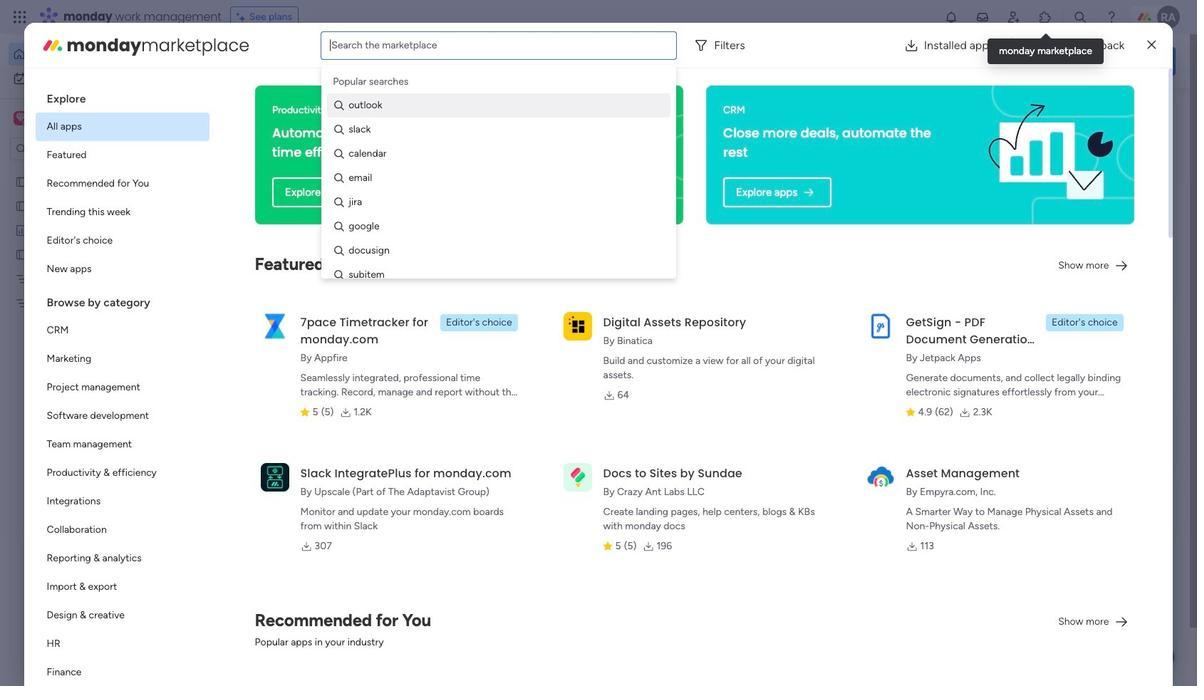 Task type: locate. For each thing, give the bounding box(es) containing it.
list box
[[35, 80, 209, 686], [0, 166, 182, 507]]

0 vertical spatial heading
[[35, 80, 209, 113]]

1 horizontal spatial workspace image
[[252, 632, 269, 657]]

heading
[[35, 80, 209, 113], [35, 284, 209, 316]]

2 heading from the top
[[35, 284, 209, 316]]

getting started element
[[962, 340, 1176, 397]]

0 vertical spatial workspace image
[[16, 110, 26, 126]]

workspace image
[[14, 110, 28, 126], [252, 632, 269, 657]]

public board image
[[15, 175, 29, 188], [15, 199, 29, 212], [15, 247, 29, 261]]

0 horizontal spatial banner logo image
[[481, 86, 666, 224]]

0 vertical spatial workspace image
[[14, 110, 28, 126]]

1 horizontal spatial workspace image
[[244, 628, 278, 662]]

1 vertical spatial workspace image
[[252, 632, 269, 657]]

app logo image
[[261, 312, 289, 340], [563, 312, 592, 340], [866, 312, 895, 340], [261, 463, 289, 492], [563, 463, 592, 492], [866, 463, 895, 492]]

workspace selection element
[[14, 110, 119, 128]]

1 horizontal spatial component image
[[471, 283, 484, 295]]

help image
[[1105, 10, 1119, 24]]

1 vertical spatial workspace image
[[244, 628, 278, 662]]

1 public board image from the top
[[15, 175, 29, 188]]

1 heading from the top
[[35, 80, 209, 113]]

0 vertical spatial component image
[[471, 283, 484, 295]]

component image
[[471, 283, 484, 295], [288, 649, 300, 661]]

1 vertical spatial component image
[[288, 649, 300, 661]]

update feed image
[[976, 10, 990, 24]]

ruby anderson image
[[1157, 6, 1180, 29]]

banner logo image
[[481, 86, 666, 224], [978, 96, 1118, 215]]

Search in workspace field
[[30, 141, 119, 157]]

v2 user feedback image
[[974, 53, 984, 69]]

public dashboard image
[[15, 223, 29, 237]]

workspace image
[[16, 110, 26, 126], [244, 628, 278, 662]]

2 vertical spatial public board image
[[15, 247, 29, 261]]

notifications image
[[944, 10, 959, 24]]

1 vertical spatial public board image
[[15, 199, 29, 212]]

option
[[9, 43, 173, 66], [9, 67, 173, 90], [35, 113, 209, 141], [35, 141, 209, 170], [0, 169, 182, 171], [35, 170, 209, 198], [35, 198, 209, 227], [35, 227, 209, 255], [35, 255, 209, 284], [35, 316, 209, 345], [35, 345, 209, 373], [35, 373, 209, 402], [35, 402, 209, 430], [35, 430, 209, 459], [35, 459, 209, 487], [35, 487, 209, 516], [35, 516, 209, 544], [35, 544, 209, 573], [35, 573, 209, 602], [35, 602, 209, 630], [35, 630, 209, 659], [35, 659, 209, 686]]

0 horizontal spatial component image
[[288, 649, 300, 661]]

0 vertical spatial public board image
[[15, 175, 29, 188]]

quick search results list box
[[220, 133, 928, 497]]

1 vertical spatial heading
[[35, 284, 209, 316]]

1 horizontal spatial banner logo image
[[978, 96, 1118, 215]]

select product image
[[13, 10, 27, 24]]



Task type: vqa. For each thing, say whether or not it's contained in the screenshot.
See plans icon
yes



Task type: describe. For each thing, give the bounding box(es) containing it.
component image inside quick search results list box
[[471, 283, 484, 295]]

see plans image
[[236, 9, 249, 25]]

templates image image
[[975, 108, 1163, 206]]

contact sales element
[[962, 477, 1176, 534]]

0 horizontal spatial workspace image
[[14, 110, 28, 126]]

workspace image inside image
[[252, 632, 269, 657]]

0 horizontal spatial workspace image
[[16, 110, 26, 126]]

public board image
[[238, 260, 254, 276]]

invite members image
[[1007, 10, 1021, 24]]

monday marketplace image
[[41, 34, 64, 57]]

dapulse x slim image
[[1148, 37, 1156, 54]]

2 public board image from the top
[[15, 199, 29, 212]]

add to favorites image
[[656, 260, 670, 275]]

3 public board image from the top
[[15, 247, 29, 261]]

search everything image
[[1073, 10, 1088, 24]]

v2 bolt switch image
[[1085, 53, 1093, 69]]

monday marketplace image
[[1038, 10, 1053, 24]]



